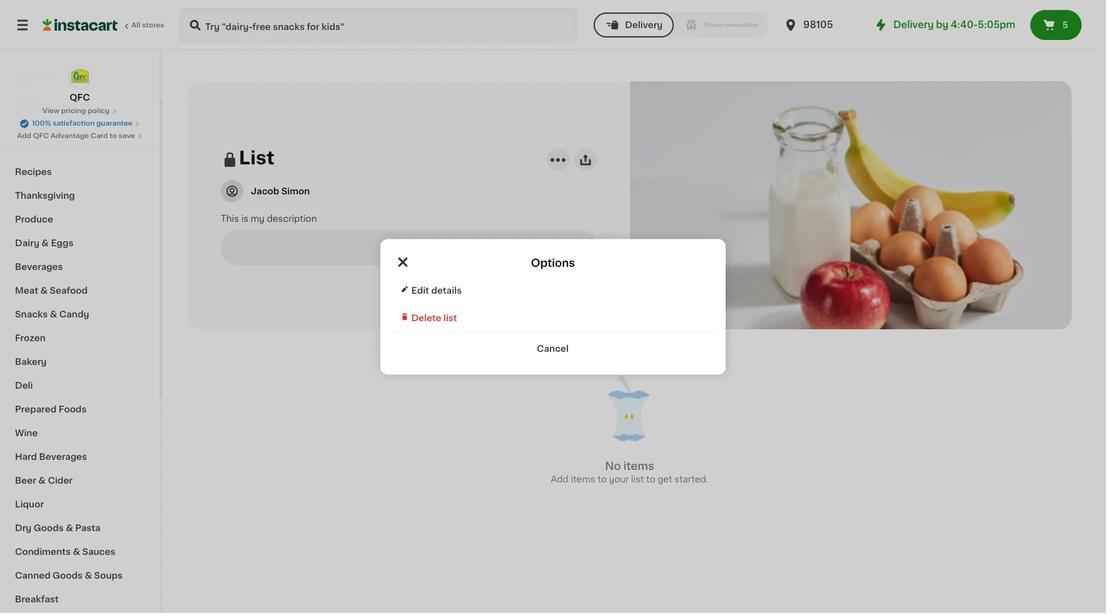 Task type: describe. For each thing, give the bounding box(es) containing it.
foods
[[59, 405, 87, 414]]

5:05pm
[[978, 20, 1015, 29]]

seafood
[[50, 287, 88, 295]]

5
[[1062, 21, 1068, 29]]

sauces
[[82, 548, 115, 557]]

to for qfc
[[110, 133, 117, 140]]

it
[[55, 98, 61, 107]]

frozen link
[[8, 327, 152, 350]]

items for edit
[[405, 243, 437, 253]]

list
[[239, 149, 274, 167]]

liquor
[[15, 500, 44, 509]]

prepared
[[15, 405, 57, 414]]

0 vertical spatial beverages
[[15, 263, 63, 272]]

pasta
[[75, 524, 100, 533]]

delivery button
[[594, 13, 674, 38]]

soups
[[94, 572, 123, 581]]

deli link
[[8, 374, 152, 398]]

hard beverages link
[[8, 445, 152, 469]]

wine link
[[8, 422, 152, 445]]

wine
[[15, 429, 38, 438]]

delivery by 4:40-5:05pm
[[893, 20, 1015, 29]]

list inside no items add items to your list to get started.
[[631, 476, 644, 484]]

list inside button
[[444, 313, 457, 322]]

dairy & eggs link
[[8, 231, 152, 255]]

lists link
[[8, 115, 152, 140]]

snacks & candy
[[15, 310, 89, 319]]

add inside no items add items to your list to get started.
[[551, 476, 569, 484]]

edit for edit details
[[411, 286, 429, 295]]

recipes
[[15, 168, 52, 176]]

0 horizontal spatial add
[[17, 133, 31, 140]]

thanksgiving
[[15, 191, 75, 200]]

cider
[[48, 477, 73, 485]]

all
[[131, 22, 140, 29]]

delete list
[[411, 313, 457, 322]]

dairy
[[15, 239, 39, 248]]

produce
[[15, 215, 53, 224]]

your
[[609, 476, 629, 484]]

recipes link
[[8, 160, 152, 184]]

delivery for delivery by 4:40-5:05pm
[[893, 20, 934, 29]]

bakery
[[15, 358, 47, 367]]

beer & cider link
[[8, 469, 152, 493]]

cancel
[[537, 344, 569, 353]]

shop
[[35, 73, 58, 82]]

edit items
[[380, 243, 437, 253]]

100%
[[32, 120, 51, 127]]

delivery for delivery
[[625, 21, 663, 29]]

policy
[[88, 108, 110, 114]]

100% satisfaction guarantee button
[[19, 116, 140, 129]]

& left soups
[[85, 572, 92, 581]]

goods for canned
[[53, 572, 83, 581]]

4:40-
[[951, 20, 978, 29]]

all stores
[[131, 22, 164, 29]]

instacart logo image
[[43, 18, 118, 33]]

& for dairy
[[41, 239, 49, 248]]

no
[[605, 462, 621, 472]]

dry goods & pasta link
[[8, 517, 152, 541]]

card
[[91, 133, 108, 140]]

edit for edit items
[[380, 243, 403, 253]]

edit items button
[[221, 230, 597, 265]]

add qfc advantage card to save link
[[17, 131, 143, 141]]

breakfast link
[[8, 588, 152, 612]]

produce link
[[8, 208, 152, 231]]

thanksgiving link
[[8, 184, 152, 208]]

beer
[[15, 477, 36, 485]]

view pricing policy link
[[42, 106, 117, 116]]

delete list button
[[390, 304, 716, 332]]

meat & seafood link
[[8, 279, 152, 303]]

eggs
[[51, 239, 73, 248]]

service type group
[[594, 13, 768, 38]]

stores
[[142, 22, 164, 29]]



Task type: locate. For each thing, give the bounding box(es) containing it.
simon
[[281, 187, 310, 196]]

jacob simon
[[251, 187, 310, 196]]

& left eggs
[[41, 239, 49, 248]]

1 horizontal spatial qfc
[[70, 93, 90, 102]]

goods up the condiments
[[34, 524, 64, 533]]

1 vertical spatial items
[[623, 462, 654, 472]]

prepared foods
[[15, 405, 87, 414]]

0 horizontal spatial edit
[[380, 243, 403, 253]]

condiments & sauces
[[15, 548, 115, 557]]

add
[[17, 133, 31, 140], [551, 476, 569, 484]]

1 vertical spatial qfc
[[33, 133, 49, 140]]

to left your
[[598, 476, 607, 484]]

cancel button
[[390, 332, 716, 355]]

liquor link
[[8, 493, 152, 517]]

buy
[[35, 98, 53, 107]]

& for snacks
[[50, 310, 57, 319]]

items left your
[[571, 476, 595, 484]]

1 horizontal spatial edit
[[411, 286, 429, 295]]

frozen
[[15, 334, 46, 343]]

0 horizontal spatial to
[[110, 133, 117, 140]]

candy
[[59, 310, 89, 319]]

by
[[936, 20, 948, 29]]

& for meat
[[40, 287, 48, 295]]

deli
[[15, 382, 33, 390]]

beverages link
[[8, 255, 152, 279]]

2 horizontal spatial items
[[623, 462, 654, 472]]

qfc down lists on the top left
[[33, 133, 49, 140]]

1 horizontal spatial list
[[631, 476, 644, 484]]

dry goods & pasta
[[15, 524, 100, 533]]

buy it again
[[35, 98, 88, 107]]

guarantee
[[96, 120, 133, 127]]

description
[[267, 215, 317, 223]]

&
[[41, 239, 49, 248], [40, 287, 48, 295], [50, 310, 57, 319], [38, 477, 46, 485], [66, 524, 73, 533], [73, 548, 80, 557], [85, 572, 92, 581]]

1 horizontal spatial delivery
[[893, 20, 934, 29]]

0 horizontal spatial items
[[405, 243, 437, 253]]

1 horizontal spatial items
[[571, 476, 595, 484]]

canned goods & soups link
[[8, 564, 152, 588]]

1 vertical spatial add
[[551, 476, 569, 484]]

& left pasta
[[66, 524, 73, 533]]

edit details button
[[390, 277, 716, 304]]

to down the guarantee
[[110, 133, 117, 140]]

1 horizontal spatial add
[[551, 476, 569, 484]]

qfc link
[[68, 65, 92, 104]]

items up your
[[623, 462, 654, 472]]

canned goods & soups
[[15, 572, 123, 581]]

delete
[[411, 313, 441, 322]]

again
[[63, 98, 88, 107]]

edit inside button
[[411, 286, 429, 295]]

edit inside button
[[380, 243, 403, 253]]

items
[[405, 243, 437, 253], [623, 462, 654, 472], [571, 476, 595, 484]]

0 horizontal spatial list
[[444, 313, 457, 322]]

delivery inside delivery button
[[625, 21, 663, 29]]

delivery inside delivery by 4:40-5:05pm link
[[893, 20, 934, 29]]

items for no
[[623, 462, 654, 472]]

pricing
[[61, 108, 86, 114]]

snacks & candy link
[[8, 303, 152, 327]]

goods for dry
[[34, 524, 64, 533]]

1 vertical spatial edit
[[411, 286, 429, 295]]

0 vertical spatial list
[[444, 313, 457, 322]]

view
[[42, 108, 59, 114]]

is
[[241, 215, 248, 223]]

98105
[[803, 20, 833, 29]]

& right beer
[[38, 477, 46, 485]]

& for condiments
[[73, 548, 80, 557]]

qfc logo image
[[68, 65, 92, 89]]

view pricing policy
[[42, 108, 110, 114]]

buy it again link
[[8, 90, 152, 115]]

details
[[431, 286, 462, 295]]

0 horizontal spatial qfc
[[33, 133, 49, 140]]

0 horizontal spatial delivery
[[625, 21, 663, 29]]

to left get
[[646, 476, 655, 484]]

condiments
[[15, 548, 71, 557]]

1 vertical spatial goods
[[53, 572, 83, 581]]

goods
[[34, 524, 64, 533], [53, 572, 83, 581]]

lists
[[35, 123, 57, 132]]

& left candy
[[50, 310, 57, 319]]

& right meat
[[40, 287, 48, 295]]

add qfc advantage card to save
[[17, 133, 135, 140]]

& for beer
[[38, 477, 46, 485]]

edit details
[[411, 286, 462, 295]]

this
[[221, 215, 239, 223]]

advantage
[[51, 133, 89, 140]]

0 vertical spatial add
[[17, 133, 31, 140]]

98105 button
[[783, 8, 858, 43]]

beverages up cider
[[39, 453, 87, 462]]

1 vertical spatial beverages
[[39, 453, 87, 462]]

jacob
[[251, 187, 279, 196]]

all stores link
[[43, 8, 165, 43]]

to for items
[[598, 476, 607, 484]]

2 vertical spatial items
[[571, 476, 595, 484]]

this is my description
[[221, 215, 317, 223]]

save
[[119, 133, 135, 140]]

None search field
[[179, 8, 578, 43]]

add up recipes
[[17, 133, 31, 140]]

edit
[[380, 243, 403, 253], [411, 286, 429, 295]]

qfc up 'view pricing policy' link
[[70, 93, 90, 102]]

meat & seafood
[[15, 287, 88, 295]]

2 horizontal spatial to
[[646, 476, 655, 484]]

100% satisfaction guarantee
[[32, 120, 133, 127]]

1 horizontal spatial to
[[598, 476, 607, 484]]

condiments & sauces link
[[8, 541, 152, 564]]

dairy & eggs
[[15, 239, 73, 248]]

0 vertical spatial qfc
[[70, 93, 90, 102]]

breakfast
[[15, 596, 59, 604]]

0 vertical spatial items
[[405, 243, 437, 253]]

satisfaction
[[53, 120, 95, 127]]

options
[[531, 258, 575, 268]]

no items add items to your list to get started.
[[551, 462, 709, 484]]

started.
[[675, 476, 709, 484]]

goods down condiments & sauces
[[53, 572, 83, 581]]

delivery
[[893, 20, 934, 29], [625, 21, 663, 29]]

items up edit details
[[405, 243, 437, 253]]

dry
[[15, 524, 31, 533]]

beverages
[[15, 263, 63, 272], [39, 453, 87, 462]]

1 vertical spatial list
[[631, 476, 644, 484]]

shop link
[[8, 65, 152, 90]]

beverages down the dairy & eggs
[[15, 263, 63, 272]]

0 vertical spatial edit
[[380, 243, 403, 253]]

add left your
[[551, 476, 569, 484]]

hard
[[15, 453, 37, 462]]

my
[[251, 215, 265, 223]]

& left sauces
[[73, 548, 80, 557]]

beer & cider
[[15, 477, 73, 485]]

snacks
[[15, 310, 48, 319]]

edit list dialog
[[380, 239, 726, 375]]

items inside button
[[405, 243, 437, 253]]

hard beverages
[[15, 453, 87, 462]]

get
[[658, 476, 672, 484]]

list right delete
[[444, 313, 457, 322]]

0 vertical spatial goods
[[34, 524, 64, 533]]

delivery by 4:40-5:05pm link
[[873, 18, 1015, 33]]

canned
[[15, 572, 50, 581]]

prepared foods link
[[8, 398, 152, 422]]

list right your
[[631, 476, 644, 484]]

5 button
[[1030, 10, 1082, 40]]



Task type: vqa. For each thing, say whether or not it's contained in the screenshot.
Thanksgiving in the top of the page
yes



